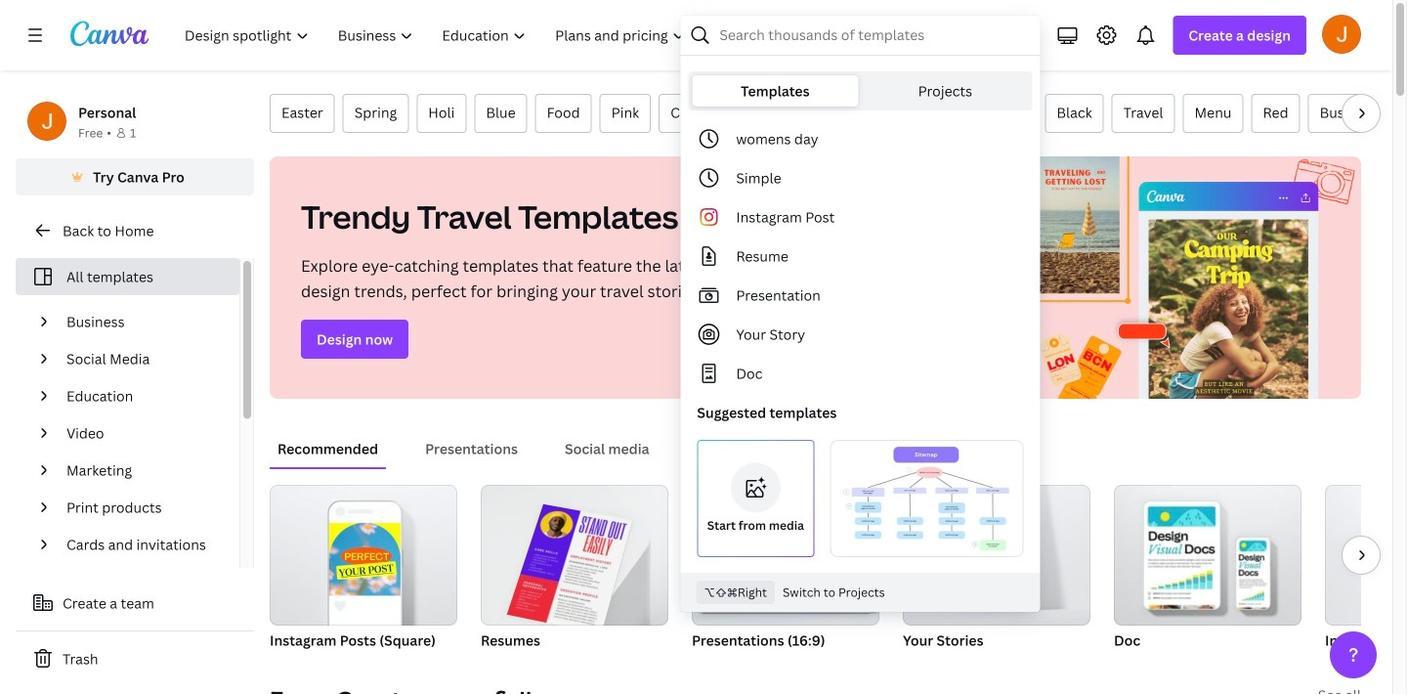 Task type: vqa. For each thing, say whether or not it's contained in the screenshot.
the bottom The Your
no



Task type: describe. For each thing, give the bounding box(es) containing it.
Search search field
[[720, 17, 1028, 54]]

trendy travel templates image
[[998, 156, 1362, 399]]



Task type: locate. For each thing, give the bounding box(es) containing it.
customize this template image
[[830, 440, 1024, 557]]

your story image
[[957, 473, 1032, 607], [903, 485, 1091, 626]]

resume image
[[481, 485, 669, 626], [507, 504, 633, 634]]

jeremy miller image
[[1323, 14, 1362, 54]]

instagram post (square) image
[[270, 485, 458, 626], [329, 523, 401, 596]]

instagram story image
[[1326, 485, 1408, 626]]

list box
[[682, 119, 1040, 565]]

None search field
[[681, 16, 1041, 612]]

top level navigation element
[[172, 16, 759, 55]]

presentation (16:9) image
[[692, 485, 880, 626], [711, 512, 862, 595]]

doc image
[[1115, 485, 1302, 626], [1115, 485, 1302, 626]]



